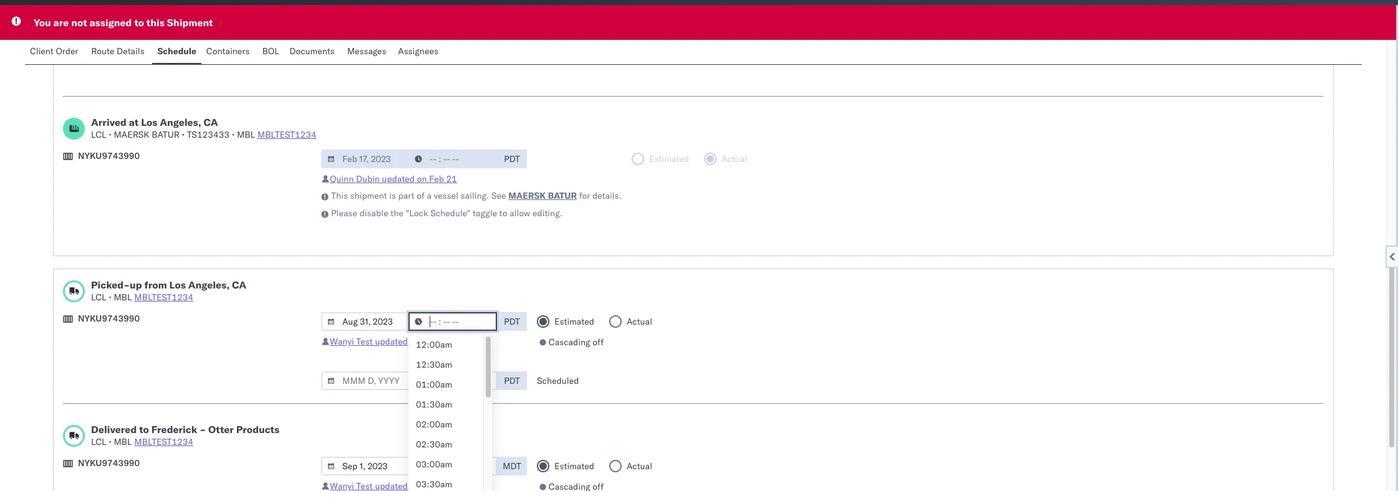 Task type: locate. For each thing, give the bounding box(es) containing it.
MMM D, YYYY text field
[[321, 150, 410, 168], [321, 372, 410, 391]]

estimated up cascading off
[[555, 316, 595, 328]]

• right ts123433
[[232, 129, 235, 140]]

2 vertical spatial nyku9743990
[[78, 458, 140, 469]]

lcl down delivered
[[91, 437, 106, 448]]

los right at
[[141, 116, 157, 129]]

3 pdt from the top
[[504, 376, 520, 387]]

1 vertical spatial a
[[427, 190, 432, 202]]

0 vertical spatial allow
[[510, 53, 531, 64]]

order
[[56, 46, 78, 57]]

1 allow from the top
[[510, 53, 531, 64]]

mmm d, yyyy text field up dubin
[[321, 150, 410, 168]]

2 the from the top
[[391, 208, 404, 219]]

2 see from the top
[[492, 190, 506, 202]]

mbl for picked-up from los angeles, ca
[[114, 292, 132, 303]]

"lock
[[406, 53, 428, 64], [406, 208, 428, 219]]

1 estimated from the top
[[555, 316, 595, 328]]

2 vertical spatial maersk
[[509, 190, 546, 202]]

are
[[53, 16, 69, 29]]

2 is from the top
[[389, 190, 396, 202]]

1 part from the top
[[398, 36, 415, 47]]

1 vertical spatial nyku9743990
[[78, 313, 140, 324]]

2 "lock from the top
[[406, 208, 428, 219]]

0 vertical spatial this shipment is part of a vessel sailing. see maersk batur for details.
[[331, 36, 622, 47]]

wanyi test updated on aug 24
[[330, 336, 451, 347]]

"lock right the messages button
[[406, 53, 428, 64]]

updated
[[382, 173, 415, 185], [375, 336, 408, 347]]

the right messages
[[391, 53, 404, 64]]

angeles, inside the picked-up from los angeles, ca lcl • mbl mbltest1234
[[188, 279, 230, 291]]

mbltest1234 button for ca
[[258, 129, 317, 140]]

maersk
[[509, 36, 546, 47], [114, 129, 150, 140], [509, 190, 546, 202]]

mbltest1234 inside delivered to frederick - otter products lcl • mbl mbltest1234
[[134, 437, 194, 448]]

route details
[[91, 46, 145, 57]]

schedule
[[157, 46, 196, 57]]

assigned
[[89, 16, 132, 29]]

0 vertical spatial toggle
[[473, 53, 497, 64]]

1 vertical spatial mmm d, yyyy text field
[[321, 372, 410, 391]]

arrived at los angeles, ca lcl • maersk batur • ts123433 • mbl mbltest1234
[[91, 116, 317, 140]]

quinn dubin updated on feb 21 button
[[330, 173, 457, 185]]

nyku9743990 for arrived
[[78, 150, 140, 162]]

1 actual from the top
[[627, 316, 653, 328]]

1 vertical spatial actual
[[627, 461, 653, 472]]

2 schedule" from the top
[[431, 208, 471, 219]]

• down arrived
[[109, 129, 112, 140]]

messages button
[[342, 40, 393, 64]]

mbl inside arrived at los angeles, ca lcl • maersk batur • ts123433 • mbl mbltest1234
[[237, 129, 255, 140]]

0 vertical spatial nyku9743990
[[78, 150, 140, 162]]

1 vertical spatial vessel
[[434, 190, 459, 202]]

0 vertical spatial sailing.
[[461, 36, 489, 47]]

sailing.
[[461, 36, 489, 47], [461, 190, 489, 202]]

2 estimated from the top
[[555, 461, 595, 472]]

0 vertical spatial ca
[[204, 116, 218, 129]]

scheduled
[[537, 376, 579, 387]]

1 vertical spatial details.
[[593, 190, 622, 202]]

1 vertical spatial mbltest1234 button
[[134, 292, 194, 303]]

messages
[[347, 46, 387, 57]]

is
[[389, 36, 396, 47], [389, 190, 396, 202]]

vessel
[[434, 36, 459, 47], [434, 190, 459, 202]]

batur
[[548, 36, 577, 47], [152, 129, 180, 140], [548, 190, 577, 202]]

bol button
[[257, 40, 285, 64]]

the down quinn dubin updated on feb 21
[[391, 208, 404, 219]]

editing.
[[533, 53, 563, 64], [533, 208, 563, 219]]

0 vertical spatial please
[[331, 53, 357, 64]]

maersk inside arrived at los angeles, ca lcl • maersk batur • ts123433 • mbl mbltest1234
[[114, 129, 150, 140]]

1 vertical spatial estimated
[[555, 461, 595, 472]]

21
[[446, 173, 457, 185]]

mbltest1234 button
[[258, 129, 317, 140], [134, 292, 194, 303], [134, 437, 194, 448]]

shipment down dubin
[[350, 190, 387, 202]]

see
[[492, 36, 506, 47], [492, 190, 506, 202]]

please
[[331, 53, 357, 64], [331, 208, 357, 219]]

0 vertical spatial part
[[398, 36, 415, 47]]

•
[[109, 129, 112, 140], [182, 129, 185, 140], [232, 129, 235, 140], [109, 292, 112, 303], [109, 437, 112, 448]]

lcl down arrived
[[91, 129, 106, 140]]

1 vertical spatial editing.
[[533, 208, 563, 219]]

1 vertical spatial toggle
[[473, 208, 497, 219]]

of right the messages button
[[417, 36, 425, 47]]

mbl inside the picked-up from los angeles, ca lcl • mbl mbltest1234
[[114, 292, 132, 303]]

0 vertical spatial maersk
[[509, 36, 546, 47]]

0 vertical spatial details.
[[593, 36, 622, 47]]

containers
[[206, 46, 250, 57]]

part
[[398, 36, 415, 47], [398, 190, 415, 202]]

0 vertical spatial pdt
[[504, 153, 520, 165]]

lcl down picked-
[[91, 292, 106, 303]]

MMM D, YYYY text field
[[321, 313, 410, 331], [321, 457, 410, 476]]

delivered to frederick - otter products lcl • mbl mbltest1234
[[91, 424, 280, 448]]

1 horizontal spatial los
[[169, 279, 186, 291]]

on
[[417, 173, 427, 185], [410, 336, 420, 347]]

1 vertical spatial mbl
[[114, 292, 132, 303]]

-- : -- -- text field up 03:30am
[[409, 457, 497, 476]]

the
[[391, 53, 404, 64], [391, 208, 404, 219]]

1 vertical spatial see
[[492, 190, 506, 202]]

0 vertical spatial lcl
[[91, 129, 106, 140]]

lcl
[[91, 129, 106, 140], [91, 292, 106, 303], [91, 437, 106, 448]]

mbl
[[237, 129, 255, 140], [114, 292, 132, 303], [114, 437, 132, 448]]

3 -- : -- -- text field from the top
[[409, 457, 497, 476]]

2 mmm d, yyyy text field from the top
[[321, 372, 410, 391]]

1 vertical spatial batur
[[152, 129, 180, 140]]

1 vertical spatial angeles,
[[188, 279, 230, 291]]

2 vertical spatial lcl
[[91, 437, 106, 448]]

shipment
[[350, 36, 387, 47], [350, 190, 387, 202]]

to
[[134, 16, 144, 29], [500, 53, 508, 64], [500, 208, 508, 219], [139, 424, 149, 436]]

0 vertical spatial please disable the "lock schedule" toggle to allow editing.
[[331, 53, 563, 64]]

1 vertical spatial schedule"
[[431, 208, 471, 219]]

• down delivered
[[109, 437, 112, 448]]

24
[[440, 336, 451, 347]]

1 pdt from the top
[[504, 153, 520, 165]]

ca
[[204, 116, 218, 129], [232, 279, 246, 291]]

0 horizontal spatial ca
[[204, 116, 218, 129]]

estimated right mdt
[[555, 461, 595, 472]]

estimated for pdt
[[555, 316, 595, 328]]

on for aug
[[410, 336, 420, 347]]

1 schedule" from the top
[[431, 53, 471, 64]]

1 this shipment is part of a vessel sailing. see maersk batur for details. from the top
[[331, 36, 622, 47]]

this shipment is part of a vessel sailing. see maersk batur for details.
[[331, 36, 622, 47], [331, 190, 622, 202]]

3 lcl from the top
[[91, 437, 106, 448]]

2 this shipment is part of a vessel sailing. see maersk batur for details. from the top
[[331, 190, 622, 202]]

1 vertical spatial disable
[[360, 208, 388, 219]]

documents button
[[285, 40, 342, 64]]

nyku9743990 down arrived
[[78, 150, 140, 162]]

1 vertical spatial for
[[579, 190, 590, 202]]

1 "lock from the top
[[406, 53, 428, 64]]

documents
[[290, 46, 335, 57]]

client
[[30, 46, 53, 57]]

nyku9743990 down picked-
[[78, 313, 140, 324]]

this shipment is part of a vessel sailing. see maersk batur for details. for first maersk batur link
[[331, 36, 622, 47]]

1 please disable the "lock schedule" toggle to allow editing. from the top
[[331, 53, 563, 64]]

• down picked-
[[109, 292, 112, 303]]

actual for pdt
[[627, 316, 653, 328]]

1 horizontal spatial ca
[[232, 279, 246, 291]]

1 vertical spatial -- : -- -- text field
[[409, 372, 497, 391]]

0 vertical spatial angeles,
[[160, 116, 201, 129]]

0 vertical spatial disable
[[360, 53, 388, 64]]

1 vertical spatial pdt
[[504, 316, 520, 328]]

mbltest1234 inside arrived at los angeles, ca lcl • maersk batur • ts123433 • mbl mbltest1234
[[258, 129, 317, 140]]

2 vertical spatial -- : -- -- text field
[[409, 457, 497, 476]]

1 vertical spatial mmm d, yyyy text field
[[321, 457, 410, 476]]

nyku9743990 for delivered
[[78, 458, 140, 469]]

1 mmm d, yyyy text field from the top
[[321, 313, 410, 331]]

1 vertical spatial please
[[331, 208, 357, 219]]

• left ts123433
[[182, 129, 185, 140]]

1 sailing. from the top
[[461, 36, 489, 47]]

0 vertical spatial schedule"
[[431, 53, 471, 64]]

0 vertical spatial this
[[331, 36, 348, 47]]

assignees button
[[393, 40, 446, 64]]

1 vertical spatial of
[[417, 190, 425, 202]]

mmm d, yyyy text field down test
[[321, 372, 410, 391]]

mbl down delivered
[[114, 437, 132, 448]]

1 vertical spatial lcl
[[91, 292, 106, 303]]

0 vertical spatial mbltest1234 button
[[258, 129, 317, 140]]

0 vertical spatial mmm d, yyyy text field
[[321, 313, 410, 331]]

2 vessel from the top
[[434, 190, 459, 202]]

los inside arrived at los angeles, ca lcl • maersk batur • ts123433 • mbl mbltest1234
[[141, 116, 157, 129]]

0 vertical spatial -- : -- -- text field
[[409, 150, 497, 168]]

0 vertical spatial actual
[[627, 316, 653, 328]]

mbl down picked-
[[114, 292, 132, 303]]

2 a from the top
[[427, 190, 432, 202]]

details.
[[593, 36, 622, 47], [593, 190, 622, 202]]

los right from
[[169, 279, 186, 291]]

12:00am
[[416, 339, 452, 351]]

los inside the picked-up from los angeles, ca lcl • mbl mbltest1234
[[169, 279, 186, 291]]

0 vertical spatial editing.
[[533, 53, 563, 64]]

from
[[144, 279, 167, 291]]

0 vertical spatial on
[[417, 173, 427, 185]]

0 vertical spatial los
[[141, 116, 157, 129]]

dubin
[[356, 173, 380, 185]]

2 vertical spatial mbltest1234 button
[[134, 437, 194, 448]]

-- : -- -- text field down "12:30am"
[[409, 372, 497, 391]]

mmm d, yyyy text field for mdt
[[321, 457, 410, 476]]

0 vertical spatial "lock
[[406, 53, 428, 64]]

2 vertical spatial mbl
[[114, 437, 132, 448]]

1 vertical spatial on
[[410, 336, 420, 347]]

mbltest1234 for otter
[[134, 437, 194, 448]]

2 vertical spatial mbltest1234
[[134, 437, 194, 448]]

1 maersk batur link from the top
[[509, 35, 577, 47]]

0 vertical spatial maersk batur link
[[509, 35, 577, 47]]

01:00am
[[416, 379, 452, 391]]

1 vertical spatial this shipment is part of a vessel sailing. see maersk batur for details.
[[331, 190, 622, 202]]

on left aug
[[410, 336, 420, 347]]

mbl for delivered to frederick - otter products
[[114, 437, 132, 448]]

1 vertical spatial "lock
[[406, 208, 428, 219]]

please disable the "lock schedule" toggle to allow editing.
[[331, 53, 563, 64], [331, 208, 563, 219]]

0 horizontal spatial los
[[141, 116, 157, 129]]

0 vertical spatial for
[[579, 36, 590, 47]]

bol
[[262, 46, 279, 57]]

mmm d, yyyy text field for pdt
[[321, 313, 410, 331]]

2 lcl from the top
[[91, 292, 106, 303]]

nyku9743990 down delivered
[[78, 458, 140, 469]]

disable down dubin
[[360, 208, 388, 219]]

on for feb
[[417, 173, 427, 185]]

maersk batur link
[[509, 35, 577, 47], [509, 190, 577, 202]]

2 allow from the top
[[510, 208, 531, 219]]

1 vertical spatial please disable the "lock schedule" toggle to allow editing.
[[331, 208, 563, 219]]

1 lcl from the top
[[91, 129, 106, 140]]

assignees
[[398, 46, 439, 57]]

1 vertical spatial the
[[391, 208, 404, 219]]

0 vertical spatial mmm d, yyyy text field
[[321, 150, 410, 168]]

of
[[417, 36, 425, 47], [417, 190, 425, 202]]

route
[[91, 46, 114, 57]]

lcl inside delivered to frederick - otter products lcl • mbl mbltest1234
[[91, 437, 106, 448]]

disable
[[360, 53, 388, 64], [360, 208, 388, 219]]

angeles, up ts123433
[[160, 116, 201, 129]]

mbl right ts123433
[[237, 129, 255, 140]]

quinn dubin updated on feb 21
[[330, 173, 457, 185]]

0 vertical spatial see
[[492, 36, 506, 47]]

actual for mdt
[[627, 461, 653, 472]]

0 vertical spatial shipment
[[350, 36, 387, 47]]

1 editing. from the top
[[533, 53, 563, 64]]

is down quinn dubin updated on feb 21
[[389, 190, 396, 202]]

updated right dubin
[[382, 173, 415, 185]]

1 vertical spatial part
[[398, 190, 415, 202]]

1 shipment from the top
[[350, 36, 387, 47]]

3 nyku9743990 from the top
[[78, 458, 140, 469]]

1 vertical spatial maersk
[[114, 129, 150, 140]]

1 vertical spatial maersk batur link
[[509, 190, 577, 202]]

-- : -- -- text field up 21
[[409, 150, 497, 168]]

0 vertical spatial of
[[417, 36, 425, 47]]

1 nyku9743990 from the top
[[78, 150, 140, 162]]

part down quinn dubin updated on feb 21
[[398, 190, 415, 202]]

batur inside arrived at los angeles, ca lcl • maersk batur • ts123433 • mbl mbltest1234
[[152, 129, 180, 140]]

angeles,
[[160, 116, 201, 129], [188, 279, 230, 291]]

pdt
[[504, 153, 520, 165], [504, 316, 520, 328], [504, 376, 520, 387]]

mbltest1234 inside the picked-up from los angeles, ca lcl • mbl mbltest1234
[[134, 292, 194, 303]]

test
[[356, 336, 373, 347]]

0 vertical spatial the
[[391, 53, 404, 64]]

1 vertical spatial is
[[389, 190, 396, 202]]

1 vertical spatial shipment
[[350, 190, 387, 202]]

allow
[[510, 53, 531, 64], [510, 208, 531, 219]]

lcl inside the picked-up from los angeles, ca lcl • mbl mbltest1234
[[91, 292, 106, 303]]

0 vertical spatial updated
[[382, 173, 415, 185]]

nyku9743990 for picked-
[[78, 313, 140, 324]]

0 vertical spatial vessel
[[434, 36, 459, 47]]

for
[[579, 36, 590, 47], [579, 190, 590, 202]]

0 vertical spatial estimated
[[555, 316, 595, 328]]

2 vertical spatial batur
[[548, 190, 577, 202]]

2 actual from the top
[[627, 461, 653, 472]]

mbltest1234
[[258, 129, 317, 140], [134, 292, 194, 303], [134, 437, 194, 448]]

0 vertical spatial is
[[389, 36, 396, 47]]

2 -- : -- -- text field from the top
[[409, 372, 497, 391]]

pdt for 21
[[504, 153, 520, 165]]

"lock down quinn dubin updated on feb 21
[[406, 208, 428, 219]]

1 the from the top
[[391, 53, 404, 64]]

los
[[141, 116, 157, 129], [169, 279, 186, 291]]

1 vertical spatial updated
[[375, 336, 408, 347]]

part right the messages button
[[398, 36, 415, 47]]

0 vertical spatial mbl
[[237, 129, 255, 140]]

updated right test
[[375, 336, 408, 347]]

• inside the picked-up from los angeles, ca lcl • mbl mbltest1234
[[109, 292, 112, 303]]

2 nyku9743990 from the top
[[78, 313, 140, 324]]

on left feb
[[417, 173, 427, 185]]

2 mmm d, yyyy text field from the top
[[321, 457, 410, 476]]

nyku9743990
[[78, 150, 140, 162], [78, 313, 140, 324], [78, 458, 140, 469]]

lcl for delivered
[[91, 437, 106, 448]]

1 vertical spatial allow
[[510, 208, 531, 219]]

mbl inside delivered to frederick - otter products lcl • mbl mbltest1234
[[114, 437, 132, 448]]

this
[[331, 36, 348, 47], [331, 190, 348, 202]]

1 vertical spatial mbltest1234
[[134, 292, 194, 303]]

of down quinn dubin updated on feb 21
[[417, 190, 425, 202]]

list box containing 12:00am
[[409, 335, 483, 492]]

-- : -- -- text field
[[409, 150, 497, 168], [409, 372, 497, 391], [409, 457, 497, 476]]

wanyi
[[330, 336, 354, 347]]

list box
[[409, 335, 483, 492]]

03:30am
[[416, 479, 452, 490]]

pdt for 24
[[504, 316, 520, 328]]

1 vertical spatial ca
[[232, 279, 246, 291]]

estimated for mdt
[[555, 461, 595, 472]]

actual
[[627, 316, 653, 328], [627, 461, 653, 472]]

0 vertical spatial a
[[427, 36, 432, 47]]

2 pdt from the top
[[504, 316, 520, 328]]

schedule"
[[431, 53, 471, 64], [431, 208, 471, 219]]

1 toggle from the top
[[473, 53, 497, 64]]

angeles, right from
[[188, 279, 230, 291]]

1 vertical spatial this
[[331, 190, 348, 202]]

disable left assignees
[[360, 53, 388, 64]]

1 vertical spatial los
[[169, 279, 186, 291]]

0 vertical spatial mbltest1234
[[258, 129, 317, 140]]

2 vertical spatial pdt
[[504, 376, 520, 387]]

shipment left assignees
[[350, 36, 387, 47]]

this
[[147, 16, 165, 29]]

is left assignees
[[389, 36, 396, 47]]

1 vertical spatial sailing.
[[461, 190, 489, 202]]



Task type: vqa. For each thing, say whether or not it's contained in the screenshot.
Arrived
yes



Task type: describe. For each thing, give the bounding box(es) containing it.
1 see from the top
[[492, 36, 506, 47]]

updated for test
[[375, 336, 408, 347]]

2 of from the top
[[417, 190, 425, 202]]

this shipment is part of a vessel sailing. see maersk batur for details. for second maersk batur link from the top
[[331, 190, 622, 202]]

02:00am
[[416, 419, 452, 430]]

1 is from the top
[[389, 36, 396, 47]]

2 maersk batur link from the top
[[509, 190, 577, 202]]

1 mmm d, yyyy text field from the top
[[321, 150, 410, 168]]

otter
[[208, 424, 234, 436]]

picked-
[[91, 279, 130, 291]]

2 sailing. from the top
[[461, 190, 489, 202]]

2 toggle from the top
[[473, 208, 497, 219]]

1 a from the top
[[427, 36, 432, 47]]

client order
[[30, 46, 78, 57]]

arrived
[[91, 116, 127, 129]]

-- : -- -- text field for mdt
[[409, 457, 497, 476]]

03:00am
[[416, 459, 452, 470]]

2 part from the top
[[398, 190, 415, 202]]

to inside delivered to frederick - otter products lcl • mbl mbltest1234
[[139, 424, 149, 436]]

1 of from the top
[[417, 36, 425, 47]]

schedule button
[[153, 40, 201, 64]]

up
[[130, 279, 142, 291]]

1 vessel from the top
[[434, 36, 459, 47]]

mbltest1234 button for otter
[[134, 437, 194, 448]]

2 editing. from the top
[[533, 208, 563, 219]]

quinn
[[330, 173, 354, 185]]

ca inside the picked-up from los angeles, ca lcl • mbl mbltest1234
[[232, 279, 246, 291]]

frederick
[[151, 424, 197, 436]]

1 for from the top
[[579, 36, 590, 47]]

products
[[236, 424, 280, 436]]

containers button
[[201, 40, 257, 64]]

02:30am
[[416, 439, 452, 450]]

cascading off
[[549, 337, 604, 348]]

angeles, inside arrived at los angeles, ca lcl • maersk batur • ts123433 • mbl mbltest1234
[[160, 116, 201, 129]]

2 shipment from the top
[[350, 190, 387, 202]]

-- : -- -- text field for pdt
[[409, 372, 497, 391]]

01:30am
[[416, 399, 452, 410]]

2 details. from the top
[[593, 190, 622, 202]]

cascading
[[549, 337, 591, 348]]

picked-up from los angeles, ca lcl • mbl mbltest1234
[[91, 279, 246, 303]]

lcl inside arrived at los angeles, ca lcl • maersk batur • ts123433 • mbl mbltest1234
[[91, 129, 106, 140]]

at
[[129, 116, 139, 129]]

you
[[34, 16, 51, 29]]

2 this from the top
[[331, 190, 348, 202]]

2 for from the top
[[579, 190, 590, 202]]

client order button
[[25, 40, 86, 64]]

-
[[200, 424, 206, 436]]

route details button
[[86, 40, 153, 64]]

12:30am
[[416, 359, 452, 371]]

lcl for picked-
[[91, 292, 106, 303]]

1 details. from the top
[[593, 36, 622, 47]]

delivered
[[91, 424, 137, 436]]

updated for dubin
[[382, 173, 415, 185]]

2 please disable the "lock schedule" toggle to allow editing. from the top
[[331, 208, 563, 219]]

1 this from the top
[[331, 36, 348, 47]]

1 -- : -- -- text field from the top
[[409, 150, 497, 168]]

wanyi test updated on aug 24 button
[[330, 336, 451, 347]]

1 disable from the top
[[360, 53, 388, 64]]

ca inside arrived at los angeles, ca lcl • maersk batur • ts123433 • mbl mbltest1234
[[204, 116, 218, 129]]

2 disable from the top
[[360, 208, 388, 219]]

1 please from the top
[[331, 53, 357, 64]]

• inside delivered to frederick - otter products lcl • mbl mbltest1234
[[109, 437, 112, 448]]

not
[[71, 16, 87, 29]]

mdt
[[503, 461, 521, 472]]

you are not assigned to this shipment
[[34, 16, 213, 29]]

0 vertical spatial batur
[[548, 36, 577, 47]]

-- : -- -- text field
[[409, 313, 497, 331]]

shipment
[[167, 16, 213, 29]]

aug
[[422, 336, 438, 347]]

details
[[117, 46, 145, 57]]

feb
[[429, 173, 444, 185]]

off
[[593, 337, 604, 348]]

mbltest1234 for angeles,
[[134, 292, 194, 303]]

mbltest1234 button for angeles,
[[134, 292, 194, 303]]

ts123433
[[187, 129, 230, 140]]

2 please from the top
[[331, 208, 357, 219]]



